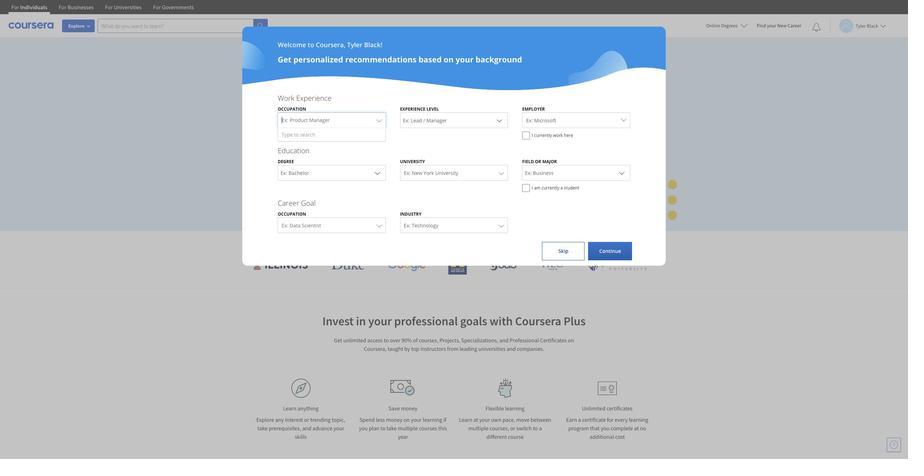 Task type: vqa. For each thing, say whether or not it's contained in the screenshot.
the leftmost online
no



Task type: describe. For each thing, give the bounding box(es) containing it.
ex: microsoft
[[526, 117, 556, 124]]

banner navigation
[[6, 0, 200, 20]]

skip
[[558, 248, 569, 254]]

start 7-day free trial button
[[248, 169, 323, 186]]

hec paris image
[[540, 258, 565, 272]]

learn at your own pace, move between multiple courses, or switch to a different course
[[459, 416, 551, 440]]

7,000+
[[321, 98, 345, 109]]

work
[[553, 132, 563, 138]]

1 horizontal spatial learning
[[505, 405, 525, 412]]

take inside explore any interest or trending topic, take prerequisites, and advance your skills
[[257, 425, 268, 432]]

to inside spend less money on your learning if you plan to take multiple courses this year
[[381, 425, 385, 432]]

universities
[[114, 4, 142, 11]]

to inside learn at your own pace, move between multiple courses, or switch to a different course
[[533, 425, 538, 432]]

university of michigan image
[[449, 255, 467, 275]]

instructors
[[421, 345, 446, 352]]

0 vertical spatial experience
[[296, 93, 332, 103]]

taught
[[388, 345, 403, 352]]

i for i am currently a student
[[532, 185, 533, 191]]

save money
[[389, 405, 417, 412]]

1 vertical spatial experience
[[400, 106, 425, 112]]

your inside explore any interest or trending topic, take prerequisites, and advance your skills
[[333, 425, 344, 432]]

field or major
[[522, 159, 557, 165]]

spend
[[360, 416, 375, 423]]

unlimited for unlimited certificates
[[582, 405, 606, 412]]

on inside dialog
[[444, 54, 454, 65]]

continue
[[599, 248, 621, 254]]

invest in your professional goals with coursera plus
[[322, 314, 586, 329]]

between
[[531, 416, 551, 423]]

certificates
[[540, 337, 567, 344]]

career inside onboardingmodal dialog
[[278, 198, 299, 208]]

projects,
[[440, 337, 460, 344]]

flexible
[[486, 405, 504, 412]]

or inside learn at your own pace, move between multiple courses, or switch to a different course
[[510, 425, 515, 432]]

learning for earn a certificate for every learning program that you complete at no additional cost
[[629, 416, 648, 423]]

over
[[390, 337, 400, 344]]

no
[[640, 425, 646, 432]]

for governments
[[153, 4, 194, 11]]

to inside the get unlimited access to over 90% of courses, projects, specializations, and professional certificates on coursera, taught by top instructors from leading universities and companies.
[[384, 337, 389, 344]]

on inside the get unlimited access to over 90% of courses, projects, specializations, and professional certificates on coursera, taught by top instructors from leading universities and companies.
[[568, 337, 574, 344]]

access inside unlimited access to 7,000+ world-class courses, hands-on projects, and job-ready certificate programs—all included in your subscription
[[286, 98, 310, 109]]

work experience element
[[271, 93, 638, 143]]

businesses
[[68, 4, 94, 11]]

learn for learn anything
[[283, 405, 296, 412]]

professional
[[510, 337, 539, 344]]

for individuals
[[11, 4, 47, 11]]

ex: for ex: technology
[[404, 222, 411, 229]]

background
[[476, 54, 522, 65]]

scientist
[[302, 222, 321, 229]]

individuals
[[20, 4, 47, 11]]

specializations,
[[461, 337, 498, 344]]

coursera, inside the get unlimited access to over 90% of courses, projects, specializations, and professional certificates on coursera, taught by top instructors from leading universities and companies.
[[364, 345, 387, 352]]

field
[[522, 159, 534, 165]]

chevron down image for experience level
[[495, 116, 504, 125]]

and inside unlimited access to 7,000+ world-class courses, hands-on projects, and job-ready certificate programs—all included in your subscription
[[282, 110, 295, 121]]

1 horizontal spatial university
[[435, 170, 458, 176]]

product
[[290, 117, 308, 123]]

i for i currently work here
[[532, 132, 533, 138]]

in inside unlimited access to 7,000+ world-class courses, hands-on projects, and job-ready certificate programs—all included in your subscription
[[459, 110, 465, 121]]

from
[[447, 345, 459, 352]]

0 horizontal spatial leading
[[380, 236, 409, 248]]

manager
[[309, 117, 330, 123]]

top
[[411, 345, 419, 352]]

interest
[[285, 416, 303, 423]]

courses
[[419, 425, 437, 432]]

skip button
[[542, 242, 585, 260]]

certificate inside unlimited access to 7,000+ world-class courses, hands-on projects, and job-ready certificate programs—all included in your subscription
[[334, 110, 370, 121]]

welcome
[[278, 40, 306, 49]]

0 vertical spatial new
[[777, 22, 787, 29]]

less
[[376, 416, 385, 423]]

and down professional
[[507, 345, 516, 352]]

your right find
[[767, 22, 776, 29]]

get for get personalized recommendations based on your background
[[278, 54, 291, 65]]

unlimited for unlimited access to 7,000+ world-class courses, hands-on projects, and job-ready certificate programs—all included in your subscription
[[248, 98, 284, 109]]

year
[[398, 433, 408, 440]]

universities inside the get unlimited access to over 90% of courses, projects, specializations, and professional certificates on coursera, taught by top instructors from leading universities and companies.
[[478, 345, 506, 352]]

1 vertical spatial coursera
[[515, 314, 561, 329]]

projects,
[[248, 110, 279, 121]]

i am currently a student
[[532, 185, 579, 191]]

currently inside education element
[[542, 185, 559, 191]]

complete
[[611, 425, 633, 432]]

anything
[[298, 405, 319, 412]]

find
[[757, 22, 766, 29]]

on inside spend less money on your learning if you plan to take multiple courses this year
[[404, 416, 410, 423]]

your inside onboardingmodal dialog
[[456, 54, 474, 65]]

ex: technology
[[404, 222, 438, 229]]

find your new career
[[757, 22, 801, 29]]

for for governments
[[153, 4, 161, 11]]

professional
[[394, 314, 458, 329]]

get for get unlimited access to over 90% of courses, projects, specializations, and professional certificates on coursera, taught by top instructors from leading universities and companies.
[[334, 337, 342, 344]]

ex: for ex: product manager
[[282, 117, 288, 123]]

to inside work experience element
[[294, 131, 299, 138]]

start
[[260, 174, 272, 181]]

for businesses
[[59, 4, 94, 11]]

find your new career link
[[753, 21, 805, 30]]

save
[[389, 405, 400, 412]]

degree
[[278, 159, 294, 165]]

Occupation field
[[278, 112, 385, 128]]

switch
[[516, 425, 532, 432]]

courses, inside learn at your own pace, move between multiple courses, or switch to a different course
[[490, 425, 509, 432]]

0 horizontal spatial in
[[356, 314, 366, 329]]

student
[[564, 185, 579, 191]]

based
[[419, 54, 442, 65]]

coursera plus image
[[248, 65, 356, 76]]

companies
[[476, 236, 520, 248]]

flexible learning
[[486, 405, 525, 412]]

explore any interest or trending topic, take prerequisites, and advance your skills
[[256, 416, 345, 440]]

included
[[426, 110, 457, 121]]

ex: data scientist
[[282, 222, 321, 229]]

access inside the get unlimited access to over 90% of courses, projects, specializations, and professional certificates on coursera, taught by top instructors from leading universities and companies.
[[367, 337, 383, 344]]

chevron down image for field or major
[[618, 169, 626, 177]]

type to search
[[282, 131, 315, 138]]

certificate inside earn a certificate for every learning program that you complete at no additional cost
[[582, 416, 606, 423]]

multiple inside spend less money on your learning if you plan to take multiple courses this year
[[398, 425, 418, 432]]

show notifications image
[[812, 23, 821, 32]]

additional
[[590, 433, 614, 440]]

ex: for ex: new york university
[[404, 170, 411, 176]]

own
[[491, 416, 501, 423]]

leading universities and companies with coursera plus
[[378, 236, 596, 248]]

of
[[413, 337, 418, 344]]

day
[[278, 174, 287, 181]]

0 vertical spatial university
[[400, 159, 425, 165]]

type
[[282, 131, 293, 138]]

7-
[[273, 174, 278, 181]]

career goal
[[278, 198, 316, 208]]

recommendations
[[345, 54, 417, 65]]

for for individuals
[[11, 4, 19, 11]]

money inside spend less money on your learning if you plan to take multiple courses this year
[[386, 416, 402, 423]]

topic,
[[332, 416, 345, 423]]

and left professional
[[499, 337, 509, 344]]

multiple inside learn at your own pace, move between multiple courses, or switch to a different course
[[468, 425, 488, 432]]

industry
[[400, 211, 422, 217]]

duke university image
[[332, 258, 364, 270]]

and inside explore any interest or trending topic, take prerequisites, and advance your skills
[[302, 425, 311, 432]]

am
[[534, 185, 540, 191]]

advance
[[313, 425, 332, 432]]

your up over
[[368, 314, 392, 329]]



Task type: locate. For each thing, give the bounding box(es) containing it.
1 vertical spatial university
[[435, 170, 458, 176]]

multiple up year
[[398, 425, 418, 432]]

education element
[[271, 146, 638, 195]]

1 horizontal spatial career
[[788, 22, 801, 29]]

0 vertical spatial learn
[[283, 405, 296, 412]]

occupation
[[278, 106, 306, 112], [278, 211, 306, 217]]

learning for spend less money on your learning if you plan to take multiple courses this year
[[423, 416, 442, 423]]

90%
[[402, 337, 412, 344]]

subscription
[[267, 123, 312, 134]]

at inside learn at your own pace, move between multiple courses, or switch to a different course
[[474, 416, 478, 423]]

1 horizontal spatial chevron down image
[[495, 116, 504, 125]]

chevron down image
[[495, 116, 504, 125], [373, 169, 382, 177], [618, 169, 626, 177]]

your up courses
[[411, 416, 422, 423]]

1 vertical spatial new
[[412, 170, 422, 176]]

access left over
[[367, 337, 383, 344]]

coursera, left taught
[[364, 345, 387, 352]]

on inside unlimited access to 7,000+ world-class courses, hands-on projects, and job-ready certificate programs—all included in your subscription
[[447, 98, 457, 109]]

ex: left 'product'
[[282, 117, 288, 123]]

Occupation text field
[[282, 114, 373, 128]]

career left goal
[[278, 198, 299, 208]]

or inside education element
[[535, 159, 541, 165]]

learning up pace,
[[505, 405, 525, 412]]

0 horizontal spatial universities
[[411, 236, 457, 248]]

1 vertical spatial coursera,
[[364, 345, 387, 352]]

1 vertical spatial certificate
[[582, 416, 606, 423]]

with
[[522, 236, 539, 248], [490, 314, 513, 329]]

on
[[444, 54, 454, 65], [447, 98, 457, 109], [568, 337, 574, 344], [404, 416, 410, 423]]

unlimited
[[248, 98, 284, 109], [582, 405, 606, 412]]

1 horizontal spatial multiple
[[468, 425, 488, 432]]

1 horizontal spatial a
[[561, 185, 563, 191]]

goals
[[460, 314, 487, 329]]

cost
[[615, 433, 625, 440]]

0 vertical spatial a
[[561, 185, 563, 191]]

1 horizontal spatial at
[[634, 425, 639, 432]]

0 vertical spatial money
[[401, 405, 417, 412]]

ex: for ex: microsoft
[[526, 117, 533, 124]]

1 vertical spatial plus
[[564, 314, 586, 329]]

programs—all
[[372, 110, 423, 121]]

save money image
[[390, 380, 416, 397]]

2 vertical spatial courses,
[[490, 425, 509, 432]]

university up 'york'
[[400, 159, 425, 165]]

1 vertical spatial in
[[356, 314, 366, 329]]

ready
[[311, 110, 332, 121]]

to left over
[[384, 337, 389, 344]]

1 vertical spatial courses,
[[419, 337, 438, 344]]

with right "companies"
[[522, 236, 539, 248]]

occupation down work
[[278, 106, 306, 112]]

1 vertical spatial with
[[490, 314, 513, 329]]

ex: down employer on the top of page
[[526, 117, 533, 124]]

career
[[788, 22, 801, 29], [278, 198, 299, 208]]

to
[[308, 40, 314, 49], [312, 98, 319, 109], [294, 131, 299, 138], [384, 337, 389, 344], [381, 425, 385, 432], [533, 425, 538, 432]]

you
[[359, 425, 368, 432], [601, 425, 610, 432]]

0 vertical spatial with
[[522, 236, 539, 248]]

education
[[278, 146, 310, 155]]

1 vertical spatial access
[[367, 337, 383, 344]]

and
[[282, 110, 295, 121], [459, 236, 474, 248], [499, 337, 509, 344], [507, 345, 516, 352], [302, 425, 311, 432]]

unlimited inside unlimited access to 7,000+ world-class courses, hands-on projects, and job-ready certificate programs—all included in your subscription
[[248, 98, 284, 109]]

a down between
[[539, 425, 542, 432]]

2 occupation from the top
[[278, 211, 306, 217]]

0 horizontal spatial take
[[257, 425, 268, 432]]

0 vertical spatial leading
[[380, 236, 409, 248]]

universities
[[411, 236, 457, 248], [478, 345, 506, 352]]

for left governments
[[153, 4, 161, 11]]

a right earn
[[578, 416, 581, 423]]

get personalized recommendations based on your background
[[278, 54, 522, 65]]

for
[[607, 416, 614, 423]]

i currently work here
[[532, 132, 573, 138]]

ex: inside education element
[[404, 170, 411, 176]]

to right plan
[[381, 425, 385, 432]]

a inside earn a certificate for every learning program that you complete at no additional cost
[[578, 416, 581, 423]]

plus
[[580, 236, 596, 248], [564, 314, 586, 329]]

in right included
[[459, 110, 465, 121]]

certificate up that
[[582, 416, 606, 423]]

2 for from the left
[[59, 4, 66, 11]]

to right type
[[294, 131, 299, 138]]

0 horizontal spatial multiple
[[398, 425, 418, 432]]

university of illinois at urbana-champaign image
[[253, 259, 309, 271]]

you down the spend
[[359, 425, 368, 432]]

tyler
[[347, 40, 362, 49]]

here
[[564, 132, 573, 138]]

0 horizontal spatial a
[[539, 425, 542, 432]]

unlimited up projects,
[[248, 98, 284, 109]]

courses,
[[390, 98, 420, 109], [419, 337, 438, 344], [490, 425, 509, 432]]

in up unlimited
[[356, 314, 366, 329]]

occupation for career
[[278, 211, 306, 217]]

learn anything image
[[291, 379, 311, 398]]

welcome to coursera, tyler black!
[[278, 40, 382, 49]]

chevron down image inside work experience element
[[495, 116, 504, 125]]

on up included
[[447, 98, 457, 109]]

and up skills
[[302, 425, 311, 432]]

pace,
[[503, 416, 515, 423]]

0 horizontal spatial learning
[[423, 416, 442, 423]]

multiple up the different
[[468, 425, 488, 432]]

occupation inside work experience element
[[278, 106, 306, 112]]

1 vertical spatial money
[[386, 416, 402, 423]]

or
[[535, 159, 541, 165], [304, 416, 309, 423], [510, 425, 515, 432]]

money down save
[[386, 416, 402, 423]]

experience
[[296, 93, 332, 103], [400, 106, 425, 112]]

learning inside spend less money on your learning if you plan to take multiple courses this year
[[423, 416, 442, 423]]

you up additional
[[601, 425, 610, 432]]

chevron down image for degree
[[373, 169, 382, 177]]

for
[[11, 4, 19, 11], [59, 4, 66, 11], [105, 4, 113, 11], [153, 4, 161, 11]]

2 horizontal spatial chevron down image
[[618, 169, 626, 177]]

your inside learn at your own pace, move between multiple courses, or switch to a different course
[[479, 416, 490, 423]]

get inside onboardingmodal dialog
[[278, 54, 291, 65]]

plus up certificates
[[564, 314, 586, 329]]

0 vertical spatial or
[[535, 159, 541, 165]]

black!
[[364, 40, 382, 49]]

program
[[568, 425, 589, 432]]

courses, up instructors
[[419, 337, 438, 344]]

coursera, inside onboardingmodal dialog
[[316, 40, 346, 49]]

access up the job-
[[286, 98, 310, 109]]

your inside unlimited access to 7,000+ world-class courses, hands-on projects, and job-ready certificate programs—all included in your subscription
[[248, 123, 265, 134]]

occupation inside career goal element
[[278, 211, 306, 217]]

on down save money
[[404, 416, 410, 423]]

0 horizontal spatial at
[[474, 416, 478, 423]]

3 for from the left
[[105, 4, 113, 11]]

ex: down industry
[[404, 222, 411, 229]]

currently left work
[[534, 132, 552, 138]]

university
[[400, 159, 425, 165], [435, 170, 458, 176]]

at left own
[[474, 416, 478, 423]]

0 horizontal spatial certificate
[[334, 110, 370, 121]]

4 for from the left
[[153, 4, 161, 11]]

free
[[288, 174, 299, 181]]

1 vertical spatial currently
[[542, 185, 559, 191]]

2 horizontal spatial a
[[578, 416, 581, 423]]

get down welcome
[[278, 54, 291, 65]]

new right find
[[777, 22, 787, 29]]

i left am
[[532, 185, 533, 191]]

or down anything on the bottom of page
[[304, 416, 309, 423]]

university right 'york'
[[435, 170, 458, 176]]

microsoft
[[534, 117, 556, 124]]

or inside explore any interest or trending topic, take prerequisites, and advance your skills
[[304, 416, 309, 423]]

coursera, up personalized
[[316, 40, 346, 49]]

governments
[[162, 4, 194, 11]]

2 take from the left
[[387, 425, 397, 432]]

0 horizontal spatial coursera,
[[316, 40, 346, 49]]

get inside the get unlimited access to over 90% of courses, projects, specializations, and professional certificates on coursera, taught by top instructors from leading universities and companies.
[[334, 337, 342, 344]]

learning inside earn a certificate for every learning program that you complete at no additional cost
[[629, 416, 648, 423]]

personalized
[[293, 54, 343, 65]]

multiple
[[398, 425, 418, 432], [468, 425, 488, 432]]

1 horizontal spatial certificate
[[582, 416, 606, 423]]

0 horizontal spatial access
[[286, 98, 310, 109]]

1 vertical spatial at
[[634, 425, 639, 432]]

courses, inside unlimited access to 7,000+ world-class courses, hands-on projects, and job-ready certificate programs—all included in your subscription
[[390, 98, 420, 109]]

employer
[[522, 106, 545, 112]]

0 horizontal spatial get
[[278, 54, 291, 65]]

to up personalized
[[308, 40, 314, 49]]

to inside unlimited access to 7,000+ world-class courses, hands-on projects, and job-ready certificate programs—all included in your subscription
[[312, 98, 319, 109]]

0 horizontal spatial university
[[400, 159, 425, 165]]

your inside spend less money on your learning if you plan to take multiple courses this year
[[411, 416, 422, 423]]

certificate down world-
[[334, 110, 370, 121]]

job-
[[297, 110, 311, 121]]

learn inside learn at your own pace, move between multiple courses, or switch to a different course
[[459, 416, 472, 423]]

your down topic,
[[333, 425, 344, 432]]

unlimited up that
[[582, 405, 606, 412]]

anytime
[[295, 158, 316, 164]]

your
[[767, 22, 776, 29], [456, 54, 474, 65], [248, 123, 265, 134], [368, 314, 392, 329], [411, 416, 422, 423], [479, 416, 490, 423], [333, 425, 344, 432]]

your left own
[[479, 416, 490, 423]]

to up ready
[[312, 98, 319, 109]]

coursera up professional
[[515, 314, 561, 329]]

your down projects,
[[248, 123, 265, 134]]

occupation up data
[[278, 211, 306, 217]]

leading up google image
[[380, 236, 409, 248]]

money right save
[[401, 405, 417, 412]]

plan
[[369, 425, 379, 432]]

learning up courses
[[423, 416, 442, 423]]

0 vertical spatial courses,
[[390, 98, 420, 109]]

1 horizontal spatial in
[[459, 110, 465, 121]]

occupation for work
[[278, 106, 306, 112]]

1 vertical spatial universities
[[478, 345, 506, 352]]

experience up ready
[[296, 93, 332, 103]]

universities down specializations,
[[478, 345, 506, 352]]

courses, up the different
[[490, 425, 509, 432]]

1 horizontal spatial new
[[777, 22, 787, 29]]

1 horizontal spatial or
[[510, 425, 515, 432]]

google image
[[387, 258, 426, 271]]

work experience
[[278, 93, 332, 103]]

1 vertical spatial learn
[[459, 416, 472, 423]]

a inside dialog
[[561, 185, 563, 191]]

earn
[[566, 416, 577, 423]]

1 horizontal spatial get
[[334, 337, 342, 344]]

0 vertical spatial career
[[788, 22, 801, 29]]

courses, up programs—all
[[390, 98, 420, 109]]

skills
[[295, 433, 307, 440]]

unlimited
[[343, 337, 366, 344]]

for for businesses
[[59, 4, 66, 11]]

spend less money on your learning if you plan to take multiple courses this year
[[359, 416, 447, 440]]

1 you from the left
[[359, 425, 368, 432]]

cancel
[[278, 158, 294, 164]]

1 vertical spatial unlimited
[[582, 405, 606, 412]]

0 horizontal spatial or
[[304, 416, 309, 423]]

take
[[257, 425, 268, 432], [387, 425, 397, 432]]

0 vertical spatial at
[[474, 416, 478, 423]]

0 horizontal spatial with
[[490, 314, 513, 329]]

with right goals
[[490, 314, 513, 329]]

1 horizontal spatial universities
[[478, 345, 506, 352]]

and up university of michigan 'image' at the bottom
[[459, 236, 474, 248]]

at inside earn a certificate for every learning program that you complete at no additional cost
[[634, 425, 639, 432]]

experience left level
[[400, 106, 425, 112]]

class
[[371, 98, 388, 109]]

search
[[300, 131, 315, 138]]

2 vertical spatial or
[[510, 425, 515, 432]]

2 horizontal spatial learning
[[629, 416, 648, 423]]

0 vertical spatial access
[[286, 98, 310, 109]]

2 multiple from the left
[[468, 425, 488, 432]]

take down explore
[[257, 425, 268, 432]]

1 horizontal spatial experience
[[400, 106, 425, 112]]

1 vertical spatial occupation
[[278, 211, 306, 217]]

for for universities
[[105, 4, 113, 11]]

prerequisites,
[[269, 425, 301, 432]]

new inside education element
[[412, 170, 422, 176]]

career left show notifications icon at top
[[788, 22, 801, 29]]

world-
[[347, 98, 371, 109]]

1 take from the left
[[257, 425, 268, 432]]

and up the subscription
[[282, 110, 295, 121]]

coursera image
[[9, 20, 54, 31]]

1 horizontal spatial leading
[[460, 345, 477, 352]]

coursera up "hec paris" image
[[541, 236, 577, 248]]

0 vertical spatial get
[[278, 54, 291, 65]]

0 vertical spatial coursera,
[[316, 40, 346, 49]]

flexible learning image
[[493, 379, 517, 398]]

you inside earn a certificate for every learning program that you complete at no additional cost
[[601, 425, 610, 432]]

ex: left data
[[282, 222, 288, 229]]

money
[[401, 405, 417, 412], [386, 416, 402, 423]]

1 horizontal spatial you
[[601, 425, 610, 432]]

0 horizontal spatial unlimited
[[248, 98, 284, 109]]

your left background
[[456, 54, 474, 65]]

learn anything
[[283, 405, 319, 412]]

0 horizontal spatial you
[[359, 425, 368, 432]]

1 vertical spatial career
[[278, 198, 299, 208]]

career goal element
[[271, 198, 638, 237]]

at left no
[[634, 425, 639, 432]]

plus left 'continue'
[[580, 236, 596, 248]]

unlimited certificates image
[[598, 381, 617, 395]]

new left 'york'
[[412, 170, 422, 176]]

currently right am
[[542, 185, 559, 191]]

certificate
[[334, 110, 370, 121], [582, 416, 606, 423]]

2 vertical spatial a
[[539, 425, 542, 432]]

learn up the interest
[[283, 405, 296, 412]]

1 horizontal spatial take
[[387, 425, 397, 432]]

take right plan
[[387, 425, 397, 432]]

unlimited certificates
[[582, 405, 633, 412]]

invest
[[322, 314, 354, 329]]

0 vertical spatial certificate
[[334, 110, 370, 121]]

0 vertical spatial unlimited
[[248, 98, 284, 109]]

experience level
[[400, 106, 439, 112]]

0 horizontal spatial experience
[[296, 93, 332, 103]]

currently inside work experience element
[[534, 132, 552, 138]]

leading inside the get unlimited access to over 90% of courses, projects, specializations, and professional certificates on coursera, taught by top instructors from leading universities and companies.
[[460, 345, 477, 352]]

johns hopkins university image
[[587, 258, 655, 271]]

I am currently a student checkbox
[[522, 184, 530, 192]]

onboardingmodal dialog
[[0, 0, 908, 459]]

goal
[[301, 198, 316, 208]]

1 vertical spatial or
[[304, 416, 309, 423]]

i
[[532, 132, 533, 138], [532, 185, 533, 191]]

1 vertical spatial i
[[532, 185, 533, 191]]

to down between
[[533, 425, 538, 432]]

take inside spend less money on your learning if you plan to take multiple courses this year
[[387, 425, 397, 432]]

ex: for ex: data scientist
[[282, 222, 288, 229]]

universities down technology
[[411, 236, 457, 248]]

1 vertical spatial a
[[578, 416, 581, 423]]

1 for from the left
[[11, 4, 19, 11]]

1 vertical spatial leading
[[460, 345, 477, 352]]

1 i from the top
[[532, 132, 533, 138]]

by
[[404, 345, 410, 352]]

ex: left 'york'
[[404, 170, 411, 176]]

1 horizontal spatial with
[[522, 236, 539, 248]]

explore
[[256, 416, 274, 423]]

start 7-day free trial
[[260, 174, 311, 181]]

i right i currently work here option
[[532, 132, 533, 138]]

work
[[278, 93, 294, 103]]

on right based
[[444, 54, 454, 65]]

2 i from the top
[[532, 185, 533, 191]]

2 horizontal spatial or
[[535, 159, 541, 165]]

1 multiple from the left
[[398, 425, 418, 432]]

0 vertical spatial in
[[459, 110, 465, 121]]

for left businesses
[[59, 4, 66, 11]]

sas image
[[490, 259, 517, 271]]

1 vertical spatial get
[[334, 337, 342, 344]]

learn for learn at your own pace, move between multiple courses, or switch to a different course
[[459, 416, 472, 423]]

1 horizontal spatial unlimited
[[582, 405, 606, 412]]

leading down specializations,
[[460, 345, 477, 352]]

trial
[[300, 174, 311, 181]]

1 horizontal spatial coursera,
[[364, 345, 387, 352]]

0 vertical spatial i
[[532, 132, 533, 138]]

0 vertical spatial occupation
[[278, 106, 306, 112]]

None search field
[[98, 19, 268, 33]]

major
[[542, 159, 557, 165]]

or up course
[[510, 425, 515, 432]]

a left student
[[561, 185, 563, 191]]

companies.
[[517, 345, 544, 352]]

learning up no
[[629, 416, 648, 423]]

or right field
[[535, 159, 541, 165]]

on right certificates
[[568, 337, 574, 344]]

0 vertical spatial plus
[[580, 236, 596, 248]]

0 horizontal spatial career
[[278, 198, 299, 208]]

1 horizontal spatial access
[[367, 337, 383, 344]]

0 horizontal spatial chevron down image
[[373, 169, 382, 177]]

for left individuals
[[11, 4, 19, 11]]

1 occupation from the top
[[278, 106, 306, 112]]

get left unlimited
[[334, 337, 342, 344]]

courses, inside the get unlimited access to over 90% of courses, projects, specializations, and professional certificates on coursera, taught by top instructors from leading universities and companies.
[[419, 337, 438, 344]]

course
[[508, 433, 524, 440]]

for left the universities
[[105, 4, 113, 11]]

0 horizontal spatial new
[[412, 170, 422, 176]]

0 horizontal spatial learn
[[283, 405, 296, 412]]

you inside spend less money on your learning if you plan to take multiple courses this year
[[359, 425, 368, 432]]

york
[[424, 170, 434, 176]]

1 horizontal spatial learn
[[459, 416, 472, 423]]

2 you from the left
[[601, 425, 610, 432]]

a inside learn at your own pace, move between multiple courses, or switch to a different course
[[539, 425, 542, 432]]

get unlimited access to over 90% of courses, projects, specializations, and professional certificates on coursera, taught by top instructors from leading universities and companies.
[[334, 337, 574, 352]]

for universities
[[105, 4, 142, 11]]

0 vertical spatial coursera
[[541, 236, 577, 248]]

0 vertical spatial currently
[[534, 132, 552, 138]]

0 vertical spatial universities
[[411, 236, 457, 248]]

learn right if
[[459, 416, 472, 423]]

help center image
[[890, 441, 898, 449]]

I currently work here checkbox
[[522, 132, 530, 139]]

move
[[516, 416, 530, 423]]



